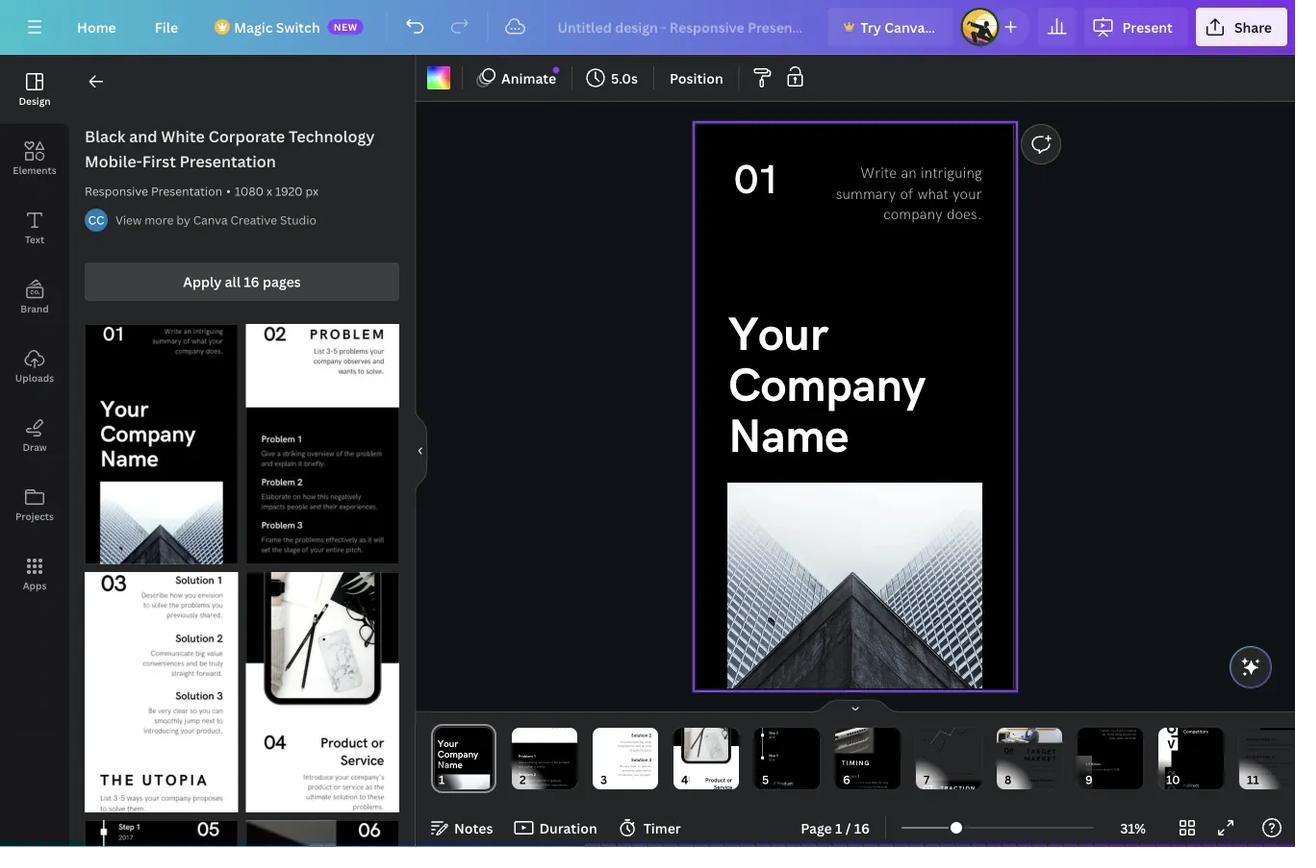Task type: describe. For each thing, give the bounding box(es) containing it.
1 for 2
[[933, 774, 934, 776]]

2 up traction 07
[[943, 774, 944, 776]]

technology
[[289, 126, 375, 147]]

page 1 image
[[431, 729, 497, 790]]

bottom
[[1128, 730, 1137, 733]]

introducing
[[618, 774, 633, 778]]

explain
[[524, 766, 533, 769]]

2 item from the left
[[938, 774, 942, 776]]

direct competitors
[[1184, 724, 1209, 735]]

1 inside timing reason 1 why is "now" the best time for your company to rise and go to the next level?
[[858, 774, 860, 780]]

view more by canva creative studio button
[[115, 211, 317, 230]]

negatively
[[548, 780, 561, 784]]

usinga
[[1246, 748, 1254, 752]]

canva creative studio element
[[85, 209, 108, 232]]

som.
[[1130, 738, 1137, 741]]

53
[[1086, 784, 1090, 788]]

0 vertical spatial target
[[1027, 749, 1057, 757]]

magic switch
[[234, 18, 320, 36]]

3 down forward.
[[649, 758, 652, 764]]

them?
[[1246, 787, 1254, 790]]

10
[[923, 756, 926, 759]]

very
[[624, 765, 630, 769]]

want
[[1034, 769, 1040, 773]]

try canva pro button
[[828, 8, 953, 46]]

corporate
[[208, 126, 285, 147]]

and inside 'black and white corporate technology mobile-first presentation'
[[129, 126, 157, 147]]

market up customers
[[1025, 756, 1057, 764]]

their inside target market who are the customers you want to cater to? target market 1 what are their profiles and visual personas?
[[1025, 785, 1031, 789]]

different.
[[1266, 766, 1277, 769]]

apply for apply all 16 pages
[[183, 273, 222, 291]]

product.
[[640, 774, 652, 778]]

be very clear so you can smoothly jump next to introducing your product.
[[618, 765, 652, 778]]

share button
[[1196, 8, 1288, 46]]

2 step from the top
[[769, 755, 776, 759]]

3 inside step 3 2019 step 2 2018
[[776, 755, 778, 759]]

duration button
[[509, 813, 605, 844]]

product inside product or service
[[705, 778, 726, 785]]

elaborate
[[519, 780, 531, 784]]

16 inside button
[[244, 273, 259, 291]]

serviceable
[[1086, 790, 1099, 793]]

to inside be very clear so you can smoothly jump next to introducing your product.
[[649, 770, 652, 773]]

your inside list 3-5 problems your company observes and wants to solve.
[[565, 718, 571, 722]]

1.9
[[1086, 763, 1091, 767]]

present
[[1123, 18, 1173, 36]]

1 inside target market who are the customers you want to cater to? target market 1 what are their profiles and visual personas?
[[1054, 779, 1056, 784]]

draw button
[[0, 401, 69, 471]]

design
[[19, 94, 51, 107]]

solution for solution 2
[[632, 734, 648, 739]]

and down the give at the bottom
[[519, 766, 523, 769]]

2 inside step 3 2019 step 2 2018
[[776, 732, 778, 736]]

position button
[[662, 63, 731, 93]]

2019
[[769, 759, 775, 763]]

hide pages image
[[809, 700, 902, 715]]

x
[[267, 183, 272, 199]]

notes button
[[423, 813, 501, 844]]

3 inside "advantage 1 visualize your competitive advantages usinga quadrant for easy scanning. advantage 2 how is the landscape differentiated and what makes you different. advantage 3 what can you do better than your competition? how will you out-perform them?"
[[1272, 773, 1275, 777]]

4 item from the left
[[957, 774, 962, 776]]

1 horizontal spatial are
[[1032, 765, 1037, 769]]

apps
[[23, 579, 47, 592]]

brand
[[20, 302, 49, 315]]

what inside "advantage 1 visualize your competitive advantages usinga quadrant for easy scanning. advantage 2 how is the landscape differentiated and what makes you different. advantage 3 what can you do better than your competition? how will you out-perform them?"
[[1246, 779, 1253, 782]]

1 vertical spatial target
[[1028, 779, 1039, 784]]

summary
[[836, 186, 896, 203]]

the inside target market who are the customers you want to cater to? target market 1 what are their profiles and visual personas?
[[1037, 765, 1042, 769]]

item 1 item 2 item 3 item 4 item 5
[[928, 774, 973, 776]]

canva inside main menu bar
[[885, 18, 925, 36]]

and inside list 3-5 problems your company observes and wants to solve.
[[566, 722, 571, 726]]

timing
[[842, 760, 871, 768]]

company inside write an intriguing summary of what your company does.
[[884, 206, 943, 224]]

can inside "advantage 1 visualize your competitive advantages usinga quadrant for easy scanning. advantage 2 how is the landscape differentiated and what makes you different. advantage 3 what can you do better than your competition? how will you out-perform them?"
[[1253, 779, 1257, 782]]

1 item from the left
[[928, 774, 932, 776]]

a
[[525, 762, 527, 765]]

and inside target market who are the customers you want to cater to? target market 1 what are their profiles and visual personas?
[[1043, 785, 1048, 789]]

will
[[1268, 783, 1272, 786]]

time
[[872, 782, 878, 785]]

intriguing
[[921, 165, 983, 183]]

landscape
[[1259, 762, 1271, 765]]

makes
[[1253, 766, 1260, 769]]

the up bottom
[[1133, 726, 1137, 729]]

direct
[[1184, 724, 1196, 729]]

your inside write an intriguing summary of what your company does.
[[953, 186, 983, 203]]

who
[[1025, 765, 1031, 769]]

solution 2
[[632, 734, 652, 739]]

16 inside button
[[855, 820, 870, 838]]

side panel tab list
[[0, 55, 69, 609]]

list
[[541, 718, 545, 722]]

elements button
[[0, 124, 69, 193]]

5 item from the left
[[967, 774, 972, 776]]

be
[[642, 745, 645, 749]]

is inside "advantage 1 visualize your competitive advantages usinga quadrant for easy scanning. advantage 2 how is the landscape differentiated and what makes you different. advantage 3 what can you do better than your competition? how will you out-perform them?"
[[1252, 762, 1254, 765]]

the up rise
[[860, 782, 865, 785]]

write an intriguing summary of what your company does.
[[836, 165, 983, 224]]

perform
[[1283, 783, 1293, 786]]

black
[[85, 126, 125, 147]]

and inside timing reason 1 why is "now" the best time for your company to rise and go to the next level?
[[864, 786, 869, 790]]

/
[[846, 820, 851, 838]]

service inside birth of product or service
[[766, 787, 781, 793]]

personas?
[[1043, 789, 1056, 793]]

birth of product or service
[[761, 782, 793, 793]]

this
[[543, 780, 547, 784]]

20 10 0
[[923, 740, 926, 775]]

1 for 16
[[835, 820, 843, 838]]

target market who are the customers you want to cater to? target market 1 what are their profiles and visual personas?
[[1012, 749, 1057, 793]]

share
[[1235, 18, 1272, 36]]

visualize
[[1246, 744, 1257, 748]]

cater
[[1044, 769, 1051, 773]]

next inside be very clear so you can smoothly jump next to introducing your product.
[[643, 770, 648, 773]]

position
[[670, 69, 724, 87]]

uploads
[[15, 372, 54, 384]]

of inside write an intriguing summary of what your company does.
[[901, 186, 914, 203]]

1 problem from the top
[[519, 755, 533, 760]]

timer button
[[613, 813, 689, 844]]

available for m
[[1100, 790, 1110, 793]]

market
[[1100, 730, 1109, 733]]

2018
[[769, 737, 775, 740]]

apply all 16 pages button
[[85, 263, 399, 301]]

creative
[[231, 212, 277, 228]]

of inside birth of product or service
[[772, 782, 776, 787]]

your company name
[[729, 308, 926, 467]]

apps button
[[0, 540, 69, 609]]

overview
[[538, 762, 550, 765]]

advantage 1 visualize your competitive advantages usinga quadrant for easy scanning. advantage 2 how is the landscape differentiated and what makes you different. advantage 3 what can you do better than your competition? how will you out-perform them?
[[1246, 738, 1293, 790]]

you left do
[[1258, 779, 1262, 782]]

try
[[861, 18, 881, 36]]

2 problem from the top
[[519, 773, 533, 778]]

#000000 image
[[427, 66, 450, 90]]

scanning.
[[1278, 748, 1289, 752]]

problem
[[559, 762, 570, 765]]

to inside 'apply the two ways to size the market - top down or bottom up. some sizing jargons are tam, sam, and som.'
[[1124, 726, 1127, 729]]

1 advantage from the top
[[1246, 738, 1271, 743]]

1 step from the top
[[769, 732, 776, 736]]

magic
[[234, 18, 273, 36]]

design button
[[0, 55, 69, 124]]

market inside 1.9 billion total available market (tam)
[[1104, 769, 1112, 772]]

differentiated
[[1272, 762, 1288, 765]]

profiles
[[1032, 785, 1042, 789]]

white
[[161, 126, 205, 147]]

main menu bar
[[0, 0, 1295, 55]]



Task type: vqa. For each thing, say whether or not it's contained in the screenshot.


Task type: locate. For each thing, give the bounding box(es) containing it.
next
[[643, 770, 648, 773], [882, 786, 888, 790]]

1 horizontal spatial is
[[1252, 762, 1254, 765]]

0 horizontal spatial canva
[[193, 212, 228, 228]]

1 horizontal spatial for
[[1267, 748, 1271, 752]]

next right go
[[882, 786, 888, 790]]

1 horizontal spatial apply
[[1099, 726, 1107, 729]]

advantage down "quadrant"
[[1246, 756, 1271, 760]]

responsive presentation
[[85, 183, 222, 199]]

competitors down indirect
[[1184, 789, 1209, 795]]

of down an
[[901, 186, 914, 203]]

to up the product. at the bottom of the page
[[649, 770, 652, 773]]

black and white corporate technology mobile-first presentation image
[[85, 324, 238, 565], [246, 324, 399, 565], [85, 573, 238, 813], [246, 573, 399, 813], [85, 821, 238, 848], [246, 821, 399, 848]]

brand button
[[0, 263, 69, 332]]

uploads button
[[0, 332, 69, 401]]

5.0s
[[611, 69, 638, 87]]

file
[[155, 18, 178, 36]]

up.
[[1103, 734, 1107, 737]]

how
[[1246, 762, 1252, 765], [1262, 783, 1268, 786]]

product right 04 on the bottom
[[705, 778, 726, 785]]

5 right 4
[[972, 774, 973, 776]]

target up customers
[[1027, 749, 1057, 757]]

service down birth
[[766, 787, 781, 793]]

1 horizontal spatial 16
[[855, 820, 870, 838]]

1 inside problem 1 give a striking overview of the problem and explain it briefly. problem 2 elaborate on how this negatively impacts people and their experiences.
[[534, 755, 536, 760]]

0 horizontal spatial is
[[849, 782, 851, 785]]

the down time
[[877, 786, 881, 790]]

product right birth
[[777, 782, 793, 787]]

available inside 53 m serviceable available market (sam)
[[1100, 790, 1110, 793]]

your inside be very clear so you can smoothly jump next to introducing your product.
[[634, 774, 640, 778]]

your inside timing reason 1 why is "now" the best time for your company to rise and go to the next level?
[[883, 782, 889, 785]]

1 vertical spatial what
[[1012, 785, 1019, 789]]

what left makes
[[1246, 766, 1252, 769]]

two
[[1112, 726, 1117, 729]]

0 vertical spatial problem
[[519, 755, 533, 760]]

available inside 1.9 billion total available market (tam)
[[1093, 769, 1103, 772]]

5 inside list 3-5 problems your company observes and wants to solve.
[[549, 718, 551, 722]]

company
[[884, 206, 943, 224], [541, 722, 553, 726], [842, 786, 854, 790]]

so
[[638, 765, 641, 769]]

1 vertical spatial what
[[1246, 766, 1252, 769]]

1 up visual
[[1054, 779, 1056, 784]]

can up the product. at the bottom of the page
[[647, 765, 652, 769]]

are up "som."
[[1133, 734, 1137, 737]]

to inside list 3-5 problems your company observes and wants to solve.
[[560, 726, 562, 730]]

next up the product. at the bottom of the page
[[643, 770, 648, 773]]

problem 1 give a striking overview of the problem and explain it briefly. problem 2 elaborate on how this negatively impacts people and their experiences.
[[519, 755, 570, 788]]

or down birth
[[761, 787, 765, 793]]

does.
[[947, 206, 983, 224]]

the up want
[[1037, 765, 1042, 769]]

and right differentiated
[[1288, 762, 1293, 765]]

competitors for indirect competitors
[[1184, 789, 1209, 795]]

0 vertical spatial advantage
[[1246, 738, 1271, 743]]

presentation up by
[[151, 183, 222, 199]]

1 horizontal spatial how
[[1262, 783, 1268, 786]]

0 vertical spatial are
[[1133, 734, 1137, 737]]

0 vertical spatial 16
[[244, 273, 259, 291]]

0 vertical spatial competitors
[[1184, 730, 1209, 735]]

0 vertical spatial is
[[1252, 762, 1254, 765]]

you right so
[[642, 765, 646, 769]]

0 horizontal spatial apply
[[183, 273, 222, 291]]

31%
[[1120, 820, 1146, 838]]

2 horizontal spatial company
[[884, 206, 943, 224]]

2 up on
[[534, 773, 536, 778]]

forward.
[[640, 749, 652, 753]]

1 vertical spatial advantage
[[1246, 756, 1271, 760]]

or up jargons
[[1124, 730, 1127, 733]]

their down this
[[545, 784, 551, 788]]

or
[[1124, 730, 1127, 733], [727, 778, 733, 785], [761, 787, 765, 793]]

smoothly
[[623, 770, 635, 773]]

for inside "advantage 1 visualize your competitive advantages usinga quadrant for easy scanning. advantage 2 how is the landscape differentiated and what makes you different. advantage 3 what can you do better than your competition? how will you out-perform them?"
[[1267, 748, 1271, 752]]

for down competitive
[[1267, 748, 1271, 752]]

5 right list in the bottom left of the page
[[549, 718, 551, 722]]

competitors for direct competitors
[[1184, 730, 1209, 735]]

and inside "advantage 1 visualize your competitive advantages usinga quadrant for easy scanning. advantage 2 how is the landscape differentiated and what makes you different. advantage 3 what can you do better than your competition? how will you out-perform them?"
[[1288, 762, 1293, 765]]

responsive
[[85, 183, 148, 199]]

1 horizontal spatial what
[[1246, 779, 1253, 782]]

your up out-
[[1281, 779, 1286, 782]]

0 horizontal spatial can
[[647, 765, 652, 769]]

0 horizontal spatial for
[[878, 782, 882, 785]]

your right time
[[883, 782, 889, 785]]

0 vertical spatial available
[[1093, 769, 1103, 772]]

3 up birth of product or service
[[776, 755, 778, 759]]

market left (sam)
[[1111, 790, 1120, 793]]

to?
[[1052, 769, 1056, 773]]

1 horizontal spatial canva
[[885, 18, 925, 36]]

black and white corporate technology mobile-first presentation element
[[85, 324, 238, 565], [246, 324, 399, 565], [85, 573, 238, 813], [246, 573, 399, 813], [85, 821, 238, 848], [246, 821, 399, 848]]

advantage down makes
[[1246, 773, 1271, 777]]

2 competitors from the top
[[1184, 789, 1209, 795]]

company inside timing reason 1 why is "now" the best time for your company to rise and go to the next level?
[[842, 786, 854, 790]]

apply left all
[[183, 273, 222, 291]]

canva right by
[[193, 212, 228, 228]]

projects button
[[0, 471, 69, 540]]

0 horizontal spatial service
[[714, 785, 733, 792]]

0 horizontal spatial what
[[1012, 785, 1019, 789]]

04
[[681, 776, 691, 786]]

1 vertical spatial canva
[[193, 212, 228, 228]]

you inside be very clear so you can smoothly jump next to introducing your product.
[[642, 765, 646, 769]]

can up "competition?"
[[1253, 779, 1257, 782]]

and
[[129, 126, 157, 147], [566, 722, 571, 726], [1124, 738, 1129, 741], [636, 745, 641, 749], [1288, 762, 1293, 765], [519, 766, 523, 769], [539, 784, 544, 788], [1043, 785, 1048, 789], [864, 786, 869, 790]]

list 3-5 problems your company observes and wants to solve.
[[541, 718, 571, 730]]

communicate big value conveniences and be truly straight forward.
[[618, 741, 652, 753]]

service right 04 on the bottom
[[714, 785, 733, 792]]

solution 3
[[632, 758, 652, 764]]

1 competitors from the top
[[1184, 730, 1209, 735]]

to left "size"
[[1124, 726, 1127, 729]]

and down best
[[864, 786, 869, 790]]

market inside 53 m serviceable available market (sam)
[[1111, 790, 1120, 793]]

2 vertical spatial or
[[761, 787, 765, 793]]

elements
[[13, 164, 57, 177]]

2 up value at the bottom
[[649, 734, 652, 739]]

of right birth
[[772, 782, 776, 787]]

1080
[[235, 183, 264, 199]]

1 inside "advantage 1 visualize your competitive advantages usinga quadrant for easy scanning. advantage 2 how is the landscape differentiated and what makes you different. advantage 3 what can you do better than your competition? how will you out-perform them?"
[[1272, 738, 1275, 743]]

1 for a
[[534, 755, 536, 760]]

hide image
[[415, 405, 427, 498]]

available for billion
[[1093, 769, 1103, 772]]

1 vertical spatial presentation
[[151, 183, 222, 199]]

competitors
[[1184, 730, 1209, 735], [1184, 789, 1209, 795]]

what inside target market who are the customers you want to cater to? target market 1 what are their profiles and visual personas?
[[1012, 785, 1019, 789]]

or inside 'apply the two ways to size the market - top down or bottom up. some sizing jargons are tam, sam, and som.'
[[1124, 730, 1127, 733]]

1 horizontal spatial of
[[772, 782, 776, 787]]

ways
[[1117, 726, 1123, 729]]

how down usinga
[[1246, 762, 1252, 765]]

best
[[865, 782, 871, 785]]

1 for your
[[1272, 738, 1275, 743]]

the left problem
[[554, 762, 558, 765]]

problem up elaborate
[[519, 773, 533, 778]]

to down "now"
[[855, 786, 857, 790]]

presentation inside 'black and white corporate technology mobile-first presentation'
[[180, 151, 276, 172]]

the inside problem 1 give a striking overview of the problem and explain it briefly. problem 2 elaborate on how this negatively impacts people and their experiences.
[[554, 762, 558, 765]]

0 vertical spatial step
[[769, 732, 776, 736]]

target up profiles
[[1028, 779, 1039, 784]]

why
[[842, 782, 848, 785]]

0 vertical spatial can
[[647, 765, 652, 769]]

1 horizontal spatial next
[[882, 786, 888, 790]]

what up "competition?"
[[1246, 779, 1253, 782]]

or inside birth of product or service
[[761, 787, 765, 793]]

are inside 'apply the two ways to size the market - top down or bottom up. some sizing jargons are tam, sam, and som.'
[[1133, 734, 1137, 737]]

2 vertical spatial company
[[842, 786, 854, 790]]

1 horizontal spatial service
[[766, 787, 781, 793]]

advantage up "visualize"
[[1246, 738, 1271, 743]]

is right why
[[849, 782, 851, 785]]

2 up birth of product or service
[[776, 732, 778, 736]]

animate button
[[471, 63, 564, 93]]

and down how
[[539, 784, 544, 788]]

problem up a
[[519, 755, 533, 760]]

their left profiles
[[1025, 785, 1031, 789]]

by
[[176, 212, 190, 228]]

2 vertical spatial advantage
[[1246, 773, 1271, 777]]

0 horizontal spatial how
[[1246, 762, 1252, 765]]

new image
[[553, 67, 560, 74]]

1 horizontal spatial what
[[1246, 766, 1252, 769]]

text button
[[0, 193, 69, 263]]

timing reason 1 why is "now" the best time for your company to rise and go to the next level?
[[842, 760, 889, 794]]

2 inside "advantage 1 visualize your competitive advantages usinga quadrant for easy scanning. advantage 2 how is the landscape differentiated and what makes you different. advantage 3 what can you do better than your competition? how will you out-perform them?"
[[1272, 756, 1275, 760]]

and inside 'apply the two ways to size the market - top down or bottom up. some sizing jargons are tam, sam, and som.'
[[1124, 738, 1129, 741]]

page 1 / 16
[[801, 820, 870, 838]]

0 vertical spatial 5
[[549, 718, 551, 722]]

0 vertical spatial canva
[[885, 18, 925, 36]]

and up first on the top left of page
[[129, 126, 157, 147]]

16 right /
[[855, 820, 870, 838]]

rise
[[858, 786, 863, 790]]

1 vertical spatial step
[[769, 755, 776, 759]]

canva right "try"
[[885, 18, 925, 36]]

product inside birth of product or service
[[777, 782, 793, 787]]

0 horizontal spatial what
[[918, 186, 949, 203]]

apply up market
[[1099, 726, 1107, 729]]

2 inside problem 1 give a striking overview of the problem and explain it briefly. problem 2 elaborate on how this negatively impacts people and their experiences.
[[534, 773, 536, 778]]

1 horizontal spatial or
[[761, 787, 765, 793]]

what left profiles
[[1012, 785, 1019, 789]]

company inside list 3-5 problems your company observes and wants to solve.
[[541, 722, 553, 726]]

tam,
[[1109, 738, 1116, 741]]

0 vertical spatial presentation
[[180, 151, 276, 172]]

0 horizontal spatial product
[[705, 778, 726, 785]]

jump
[[635, 770, 642, 773]]

you inside target market who are the customers you want to cater to? target market 1 what are their profiles and visual personas?
[[1028, 769, 1033, 773]]

and inside communicate big value conveniences and be truly straight forward.
[[636, 745, 641, 749]]

1 vertical spatial 16
[[855, 820, 870, 838]]

is inside timing reason 1 why is "now" the best time for your company to rise and go to the next level?
[[849, 782, 851, 785]]

1 left /
[[835, 820, 843, 838]]

of
[[901, 186, 914, 203], [551, 762, 553, 765], [772, 782, 776, 787]]

wants
[[551, 726, 559, 730]]

2 advantage from the top
[[1246, 756, 1271, 760]]

view more by canva creative studio
[[115, 212, 317, 228]]

1 vertical spatial competitors
[[1184, 789, 1209, 795]]

your down jump at bottom
[[634, 774, 640, 778]]

0 vertical spatial for
[[1267, 748, 1271, 752]]

0 horizontal spatial of
[[551, 762, 553, 765]]

presentation down corporate
[[180, 151, 276, 172]]

31% button
[[1102, 813, 1165, 844]]

1 vertical spatial is
[[849, 782, 851, 785]]

the inside "advantage 1 visualize your competitive advantages usinga quadrant for easy scanning. advantage 2 how is the landscape differentiated and what makes you different. advantage 3 what can you do better than your competition? how will you out-perform them?"
[[1255, 762, 1259, 765]]

1 vertical spatial can
[[1253, 779, 1257, 782]]

straight
[[630, 749, 640, 753]]

0 horizontal spatial company
[[541, 722, 553, 726]]

2 vertical spatial of
[[772, 782, 776, 787]]

and down jargons
[[1124, 738, 1129, 741]]

down
[[1117, 730, 1124, 733]]

what
[[1246, 779, 1253, 782], [1012, 785, 1019, 789]]

for inside timing reason 1 why is "now" the best time for your company to rise and go to the next level?
[[878, 782, 882, 785]]

sam,
[[1117, 738, 1124, 741]]

3 item from the left
[[947, 774, 952, 776]]

solution
[[632, 734, 648, 739], [632, 758, 648, 764]]

file button
[[139, 8, 194, 46]]

of inside problem 1 give a striking overview of the problem and explain it briefly. problem 2 elaborate on how this negatively impacts people and their experiences.
[[551, 762, 553, 765]]

what inside write an intriguing summary of what your company does.
[[918, 186, 949, 203]]

0 vertical spatial solution
[[632, 734, 648, 739]]

0 horizontal spatial their
[[545, 784, 551, 788]]

1 inside button
[[835, 820, 843, 838]]

Page title text field
[[453, 771, 461, 790]]

16 right all
[[244, 273, 259, 291]]

1 vertical spatial next
[[882, 786, 888, 790]]

1 vertical spatial available
[[1100, 790, 1110, 793]]

to right go
[[873, 786, 876, 790]]

2 solution from the top
[[632, 758, 648, 764]]

1 vertical spatial are
[[1032, 765, 1037, 769]]

you down landscape
[[1261, 766, 1265, 769]]

big
[[640, 741, 644, 745]]

how
[[536, 780, 542, 784]]

text
[[25, 233, 44, 246]]

0 vertical spatial how
[[1246, 762, 1252, 765]]

1 vertical spatial for
[[878, 782, 882, 785]]

next inside timing reason 1 why is "now" the best time for your company to rise and go to the next level?
[[882, 786, 888, 790]]

of right 'overview'
[[551, 762, 553, 765]]

for right time
[[878, 782, 882, 785]]

jargons
[[1123, 734, 1132, 737]]

0 horizontal spatial 16
[[244, 273, 259, 291]]

1 up competitive
[[1272, 738, 1275, 743]]

solution up so
[[632, 758, 648, 764]]

to inside target market who are the customers you want to cater to? target market 1 what are their profiles and visual personas?
[[1041, 769, 1043, 773]]

and up solve.
[[566, 722, 571, 726]]

can inside be very clear so you can smoothly jump next to introducing your product.
[[647, 765, 652, 769]]

0 horizontal spatial or
[[727, 778, 733, 785]]

available down billion
[[1093, 769, 1103, 772]]

1 horizontal spatial 5
[[972, 774, 973, 776]]

or inside product or service
[[727, 778, 733, 785]]

first
[[142, 151, 176, 172]]

0 vertical spatial company
[[884, 206, 943, 224]]

1 horizontal spatial can
[[1253, 779, 1257, 782]]

you down than
[[1273, 783, 1277, 786]]

their
[[545, 784, 551, 788], [1025, 785, 1031, 789]]

the up - on the bottom of page
[[1107, 726, 1111, 729]]

1 vertical spatial solution
[[632, 758, 648, 764]]

1 horizontal spatial their
[[1025, 785, 1031, 789]]

0 horizontal spatial are
[[1020, 785, 1025, 789]]

apply for apply the two ways to size the market - top down or bottom up. some sizing jargons are tam, sam, and som.
[[1099, 726, 1107, 729]]

2 horizontal spatial are
[[1133, 734, 1137, 737]]

some
[[1108, 734, 1115, 737]]

company up level?
[[842, 786, 854, 790]]

2 horizontal spatial of
[[901, 186, 914, 203]]

available
[[1093, 769, 1103, 772], [1100, 790, 1110, 793]]

2 down easy at the right of page
[[1272, 756, 1275, 760]]

timer
[[644, 820, 681, 838]]

to right want
[[1041, 769, 1043, 773]]

0 vertical spatial what
[[918, 186, 949, 203]]

your
[[953, 186, 983, 203], [565, 718, 571, 722], [1258, 744, 1264, 748], [634, 774, 640, 778], [1281, 779, 1286, 782], [883, 782, 889, 785]]

0 vertical spatial what
[[1246, 779, 1253, 782]]

0 vertical spatial apply
[[183, 273, 222, 291]]

truly
[[646, 745, 652, 749]]

1 vertical spatial 5
[[972, 774, 973, 776]]

you down the 'who'
[[1028, 769, 1033, 773]]

are left profiles
[[1020, 785, 1025, 789]]

your up "quadrant"
[[1258, 744, 1264, 748]]

1 solution from the top
[[632, 734, 648, 739]]

apply inside button
[[183, 273, 222, 291]]

canva creative studio image
[[85, 209, 108, 232]]

is up makes
[[1252, 762, 1254, 765]]

an
[[901, 165, 917, 183]]

impacts
[[519, 784, 529, 788]]

Design title text field
[[542, 8, 820, 46]]

available right serviceable
[[1100, 790, 1110, 793]]

1 right "0"
[[933, 774, 934, 776]]

1 vertical spatial problem
[[519, 773, 533, 778]]

3 up better
[[1272, 773, 1275, 777]]

0 horizontal spatial next
[[643, 770, 648, 773]]

their inside problem 1 give a striking overview of the problem and explain it briefly. problem 2 elaborate on how this negatively impacts people and their experiences.
[[545, 784, 551, 788]]

solution for solution 3
[[632, 758, 648, 764]]

1 vertical spatial how
[[1262, 783, 1268, 786]]

service inside product or service
[[714, 785, 733, 792]]

company down an
[[884, 206, 943, 224]]

2 horizontal spatial or
[[1124, 730, 1127, 733]]

market up visual
[[1040, 779, 1053, 784]]

1 horizontal spatial product
[[777, 782, 793, 787]]

2
[[776, 732, 778, 736], [649, 734, 652, 739], [1272, 756, 1275, 760], [534, 773, 536, 778], [943, 774, 944, 776]]

item
[[928, 774, 932, 776], [938, 774, 942, 776], [947, 774, 952, 776], [957, 774, 962, 776], [967, 774, 972, 776]]

studio
[[280, 212, 317, 228]]

solution up big
[[632, 734, 648, 739]]

market left (tam)
[[1104, 769, 1112, 772]]

1080 x 1920 px
[[235, 183, 319, 199]]

step up 2018
[[769, 732, 776, 736]]

competitors down direct
[[1184, 730, 1209, 735]]

20
[[923, 740, 926, 743]]

1 up "now"
[[858, 774, 860, 780]]

step up 2019
[[769, 755, 776, 759]]

name
[[729, 410, 849, 467]]

and left 'be'
[[636, 745, 641, 749]]

1 vertical spatial company
[[541, 722, 553, 726]]

3 left 4
[[952, 774, 954, 776]]

what inside "advantage 1 visualize your competitive advantages usinga quadrant for easy scanning. advantage 2 how is the landscape differentiated and what makes you different. advantage 3 what can you do better than your competition? how will you out-perform them?"
[[1246, 766, 1252, 769]]

0 vertical spatial or
[[1124, 730, 1127, 733]]

1 vertical spatial of
[[551, 762, 553, 765]]

better
[[1267, 779, 1274, 782]]

out-
[[1278, 783, 1283, 786]]

1 horizontal spatial company
[[842, 786, 854, 790]]

visual
[[1049, 785, 1056, 789]]

0 vertical spatial of
[[901, 186, 914, 203]]

2 vertical spatial are
[[1020, 785, 1025, 789]]

0 horizontal spatial 5
[[549, 718, 551, 722]]

1 vertical spatial or
[[727, 778, 733, 785]]

1 vertical spatial apply
[[1099, 726, 1107, 729]]

market
[[1025, 756, 1057, 764], [1104, 769, 1112, 772], [1040, 779, 1053, 784], [1111, 790, 1120, 793]]

draw
[[23, 441, 47, 454]]

53 m serviceable available market (sam)
[[1086, 784, 1127, 793]]

are up want
[[1032, 765, 1037, 769]]

is
[[1252, 762, 1254, 765], [849, 782, 851, 785]]

company down '3-'
[[541, 722, 553, 726]]

reason
[[842, 774, 856, 780]]

your up does. on the right of page
[[953, 186, 983, 203]]

3 advantage from the top
[[1246, 773, 1271, 777]]

apply inside 'apply the two ways to size the market - top down or bottom up. some sizing jargons are tam, sam, and som.'
[[1099, 726, 1107, 729]]

0 vertical spatial next
[[643, 770, 648, 773]]

1
[[1272, 738, 1275, 743], [534, 755, 536, 760], [933, 774, 934, 776], [858, 774, 860, 780], [1054, 779, 1056, 784], [835, 820, 843, 838]]

size
[[1128, 726, 1132, 729]]



